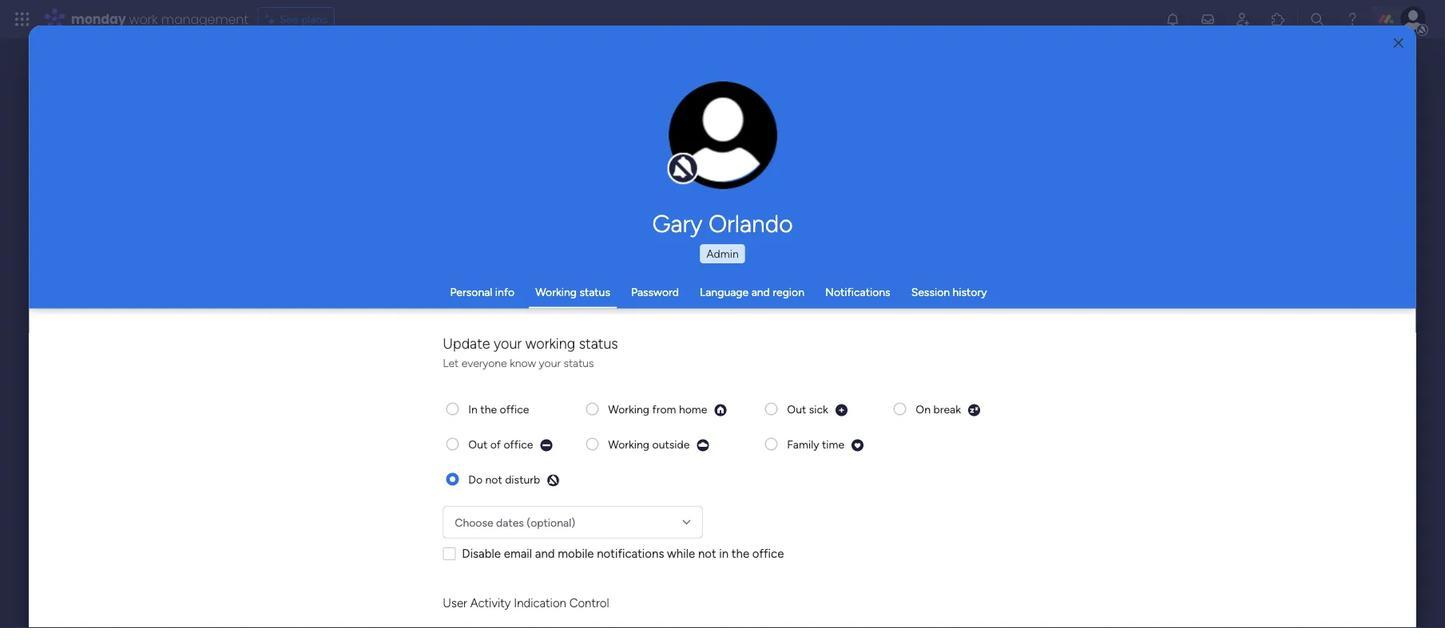 Task type: locate. For each thing, give the bounding box(es) containing it.
management
[[161, 10, 248, 28]]

see plans
[[279, 12, 328, 26]]

office right of at bottom left
[[504, 437, 533, 451]]

change
[[689, 144, 725, 157]]

see
[[279, 12, 298, 26]]

apps image
[[1270, 11, 1286, 27]]

gary orlando dialog
[[29, 26, 1416, 629]]

preview image right time
[[851, 439, 865, 452]]

0 vertical spatial office
[[500, 402, 529, 416]]

0 vertical spatial out
[[787, 402, 806, 416]]

profile
[[728, 144, 757, 157]]

1 vertical spatial and
[[535, 546, 555, 561]]

do not disturb
[[469, 473, 540, 486]]

and
[[751, 286, 770, 299], [535, 546, 555, 561]]

status down "working"
[[564, 356, 594, 370]]

notifications image
[[1165, 11, 1181, 27]]

language and region
[[700, 286, 804, 299]]

choose dates (optional)
[[455, 516, 575, 529]]

know
[[510, 356, 536, 370]]

0 vertical spatial the
[[481, 402, 497, 416]]

office
[[500, 402, 529, 416], [504, 437, 533, 451], [752, 546, 784, 561]]

notifications
[[597, 546, 664, 561]]

preview image for family time
[[851, 439, 865, 452]]

2 horizontal spatial preview image
[[968, 403, 981, 417]]

language and region link
[[700, 286, 804, 299]]

on
[[916, 402, 931, 416]]

password
[[631, 286, 679, 299]]

change profile picture button
[[669, 81, 777, 190]]

personal info link
[[450, 286, 515, 299]]

0 horizontal spatial your
[[494, 335, 522, 352]]

dates
[[496, 516, 524, 529]]

1 vertical spatial office
[[504, 437, 533, 451]]

working left outside
[[608, 437, 650, 451]]

preview image right break
[[968, 403, 981, 417]]

the
[[481, 402, 497, 416], [732, 546, 750, 561]]

preview image
[[968, 403, 981, 417], [540, 439, 553, 452], [696, 439, 710, 452]]

0 horizontal spatial preview image
[[540, 439, 553, 452]]

help image
[[1344, 11, 1360, 27]]

and left region on the right of the page
[[751, 286, 770, 299]]

preview image for do not disturb
[[547, 474, 560, 487]]

time
[[822, 437, 845, 451]]

your
[[494, 335, 522, 352], [539, 356, 561, 370]]

let
[[443, 356, 459, 370]]

preview image right sick
[[835, 403, 848, 417]]

preview image right outside
[[696, 439, 710, 452]]

0 vertical spatial not
[[485, 473, 502, 486]]

0 vertical spatial and
[[751, 286, 770, 299]]

mobile
[[558, 546, 594, 561]]

preview image up disturb
[[540, 439, 553, 452]]

status
[[579, 286, 610, 299], [579, 335, 618, 352], [564, 356, 594, 370]]

your up know
[[494, 335, 522, 352]]

1 vertical spatial not
[[698, 546, 716, 561]]

session
[[911, 286, 950, 299]]

session history
[[911, 286, 987, 299]]

working for working status
[[535, 286, 577, 299]]

in
[[719, 546, 729, 561]]

orlando
[[708, 209, 793, 238]]

monday work management
[[71, 10, 248, 28]]

1 vertical spatial working
[[608, 402, 650, 416]]

personal info
[[450, 286, 515, 299]]

your down "working"
[[539, 356, 561, 370]]

0 vertical spatial working
[[535, 286, 577, 299]]

gary orlando
[[652, 209, 793, 238]]

1 vertical spatial status
[[579, 335, 618, 352]]

update
[[443, 335, 490, 352]]

close image
[[1394, 37, 1403, 49]]

1 vertical spatial out
[[469, 437, 488, 451]]

out left sick
[[787, 402, 806, 416]]

out left of at bottom left
[[469, 437, 488, 451]]

1 horizontal spatial preview image
[[696, 439, 710, 452]]

monday
[[71, 10, 126, 28]]

do
[[469, 473, 483, 486]]

preview image right disturb
[[547, 474, 560, 487]]

1 horizontal spatial the
[[732, 546, 750, 561]]

working right info
[[535, 286, 577, 299]]

status left password on the left top of the page
[[579, 286, 610, 299]]

not
[[485, 473, 502, 486], [698, 546, 716, 561]]

working
[[535, 286, 577, 299], [608, 402, 650, 416], [608, 437, 650, 451]]

0 horizontal spatial out
[[469, 437, 488, 451]]

choose
[[455, 516, 494, 529]]

email
[[504, 546, 532, 561]]

office up out of office
[[500, 402, 529, 416]]

picture
[[707, 157, 739, 170]]

work
[[129, 10, 158, 28]]

from
[[652, 402, 676, 416]]

working status link
[[535, 286, 610, 299]]

preview image right home
[[714, 403, 727, 417]]

working left from on the left bottom
[[608, 402, 650, 416]]

not left in
[[698, 546, 716, 561]]

working outside
[[608, 437, 690, 451]]

office right in
[[752, 546, 784, 561]]

plans
[[301, 12, 328, 26]]

and right email
[[535, 546, 555, 561]]

status right "working"
[[579, 335, 618, 352]]

0 horizontal spatial the
[[481, 402, 497, 416]]

1 vertical spatial your
[[539, 356, 561, 370]]

not right do
[[485, 473, 502, 486]]

outside
[[652, 437, 690, 451]]

0 horizontal spatial and
[[535, 546, 555, 561]]

0 horizontal spatial not
[[485, 473, 502, 486]]

sick
[[809, 402, 828, 416]]

language
[[700, 286, 749, 299]]

select product image
[[14, 11, 30, 27]]

preview image for on break
[[968, 403, 981, 417]]

preview image
[[714, 403, 727, 417], [835, 403, 848, 417], [851, 439, 865, 452], [547, 474, 560, 487]]

gary orlando image
[[1400, 6, 1426, 32]]

out sick
[[787, 402, 828, 416]]

password link
[[631, 286, 679, 299]]

2 vertical spatial working
[[608, 437, 650, 451]]

everyone
[[462, 356, 507, 370]]

out
[[787, 402, 806, 416], [469, 437, 488, 451]]

1 horizontal spatial out
[[787, 402, 806, 416]]



Task type: describe. For each thing, give the bounding box(es) containing it.
out of office
[[469, 437, 533, 451]]

notifications link
[[825, 286, 890, 299]]

working for working from home
[[608, 402, 650, 416]]

family
[[787, 437, 819, 451]]

working status
[[535, 286, 610, 299]]

on break
[[916, 402, 961, 416]]

gary orlando button
[[503, 209, 942, 238]]

activity
[[470, 596, 511, 611]]

personal
[[450, 286, 492, 299]]

admin
[[706, 247, 739, 261]]

indication
[[514, 596, 566, 611]]

notifications
[[825, 286, 890, 299]]

user activity indication control
[[443, 596, 609, 611]]

of
[[490, 437, 501, 451]]

(optional)
[[527, 516, 575, 529]]

0 vertical spatial your
[[494, 335, 522, 352]]

region
[[773, 286, 804, 299]]

inbox image
[[1200, 11, 1216, 27]]

preview image for out of office
[[540, 439, 553, 452]]

preview image for working outside
[[696, 439, 710, 452]]

family time
[[787, 437, 845, 451]]

invite members image
[[1235, 11, 1251, 27]]

out for out of office
[[469, 437, 488, 451]]

change profile picture
[[689, 144, 757, 170]]

preview image for out sick
[[835, 403, 848, 417]]

2 vertical spatial office
[[752, 546, 784, 561]]

gary
[[652, 209, 703, 238]]

disable email and mobile notifications while not in the office
[[462, 546, 784, 561]]

working
[[526, 335, 576, 352]]

out for out sick
[[787, 402, 806, 416]]

2 vertical spatial status
[[564, 356, 594, 370]]

working for working outside
[[608, 437, 650, 451]]

search everything image
[[1309, 11, 1325, 27]]

disable
[[462, 546, 501, 561]]

1 vertical spatial the
[[732, 546, 750, 561]]

in the office
[[469, 402, 529, 416]]

office for out of office
[[504, 437, 533, 451]]

while
[[667, 546, 695, 561]]

user
[[443, 596, 467, 611]]

see plans button
[[258, 7, 335, 31]]

home
[[679, 402, 707, 416]]

history
[[953, 286, 987, 299]]

control
[[569, 596, 609, 611]]

1 horizontal spatial and
[[751, 286, 770, 299]]

disturb
[[505, 473, 540, 486]]

office for in the office
[[500, 402, 529, 416]]

in
[[469, 402, 478, 416]]

0 vertical spatial status
[[579, 286, 610, 299]]

update your working status let everyone know your status
[[443, 335, 618, 370]]

session history link
[[911, 286, 987, 299]]

preview image for working from home
[[714, 403, 727, 417]]

1 horizontal spatial your
[[539, 356, 561, 370]]

info
[[495, 286, 515, 299]]

break
[[934, 402, 961, 416]]

1 horizontal spatial not
[[698, 546, 716, 561]]

working from home
[[608, 402, 707, 416]]



Task type: vqa. For each thing, say whether or not it's contained in the screenshot.
Personal Info link
yes



